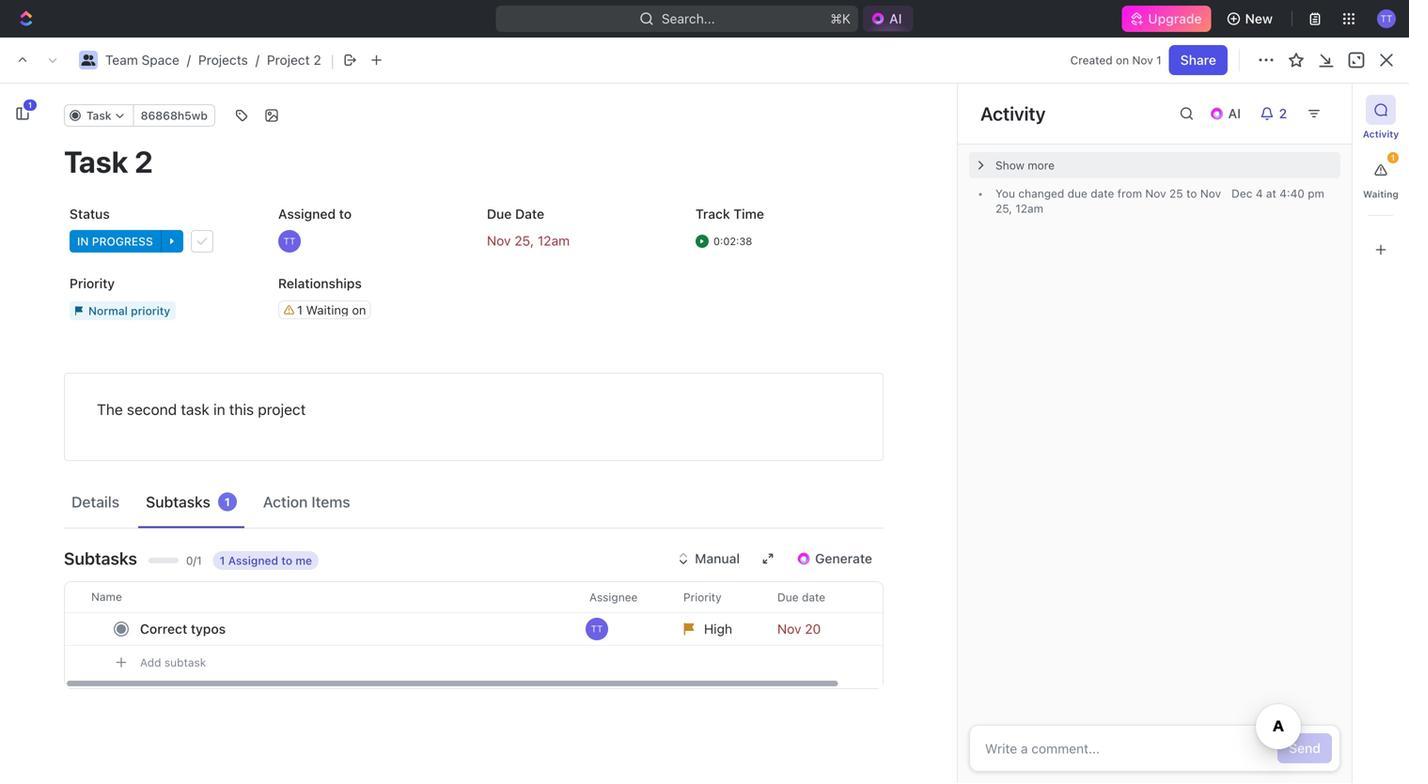 Task type: describe. For each thing, give the bounding box(es) containing it.
2 horizontal spatial tt button
[[1371, 4, 1402, 34]]

Edit task name text field
[[64, 144, 884, 180]]

nov 25 , 12 am
[[487, 233, 570, 249]]

project
[[267, 52, 310, 68]]

2 horizontal spatial team
[[316, 52, 349, 68]]

0:02:38
[[713, 235, 752, 248]]

2 inside the team space / projects / project 2 |
[[313, 52, 321, 68]]

due date button
[[766, 583, 860, 613]]

task sidebar content section
[[953, 84, 1352, 784]]

docs
[[45, 162, 76, 178]]

new
[[1245, 11, 1273, 26]]

send button
[[1278, 734, 1332, 764]]

task for task 2
[[379, 360, 407, 376]]

1 vertical spatial subtasks
[[64, 549, 137, 569]]

activity inside task sidebar navigation tab list
[[1363, 129, 1399, 140]]

progress inside dropdown button
[[92, 235, 153, 248]]

normal
[[88, 304, 128, 318]]

0 vertical spatial on
[[1116, 54, 1129, 67]]

task for task
[[86, 109, 111, 122]]

created
[[1070, 54, 1113, 67]]

action
[[263, 493, 308, 511]]

you
[[995, 187, 1015, 200]]

due date
[[487, 206, 544, 222]]

2 inside dropdown button
[[1279, 106, 1287, 121]]

details button
[[64, 485, 127, 520]]

high
[[704, 622, 732, 637]]

pm
[[1308, 187, 1324, 200]]

from
[[1117, 187, 1142, 200]]

1 / from the left
[[187, 52, 191, 68]]

12 inside task sidebar content section
[[1015, 202, 1027, 215]]

normal priority
[[88, 304, 170, 318]]

nov inside nov 25
[[1200, 187, 1221, 200]]

1 vertical spatial in
[[351, 266, 362, 280]]

items
[[311, 493, 350, 511]]

status
[[70, 206, 110, 222]]

action items
[[263, 493, 350, 511]]

0:02:38 button
[[690, 225, 884, 258]]

show more button
[[969, 152, 1340, 179]]

dec
[[1232, 187, 1252, 200]]

0 vertical spatial assigned
[[278, 206, 336, 222]]

ai button
[[1202, 99, 1252, 129]]

details
[[71, 493, 120, 511]]

time
[[733, 206, 764, 222]]

customize
[[1249, 174, 1315, 190]]

show
[[995, 159, 1024, 172]]

1 horizontal spatial in progress
[[351, 266, 427, 280]]

send
[[1289, 741, 1321, 757]]

generate
[[815, 551, 872, 567]]

priority
[[131, 304, 170, 318]]

projects link inside sidebar navigation
[[56, 391, 220, 421]]

date inside dropdown button
[[802, 591, 825, 604]]

2 share button from the left
[[1171, 45, 1230, 75]]

waiting inside task sidebar navigation tab list
[[1363, 189, 1399, 200]]

1 assigned to me
[[220, 555, 312, 568]]

home link
[[8, 91, 273, 121]]

space inside the team space / projects / project 2 |
[[142, 52, 179, 68]]

1 horizontal spatial to
[[339, 206, 352, 222]]

dec 4 at 4:40 pm
[[1232, 187, 1324, 200]]

team inside sidebar navigation
[[45, 366, 78, 382]]

add task button
[[1262, 114, 1341, 144]]

25 for nov 25
[[995, 202, 1009, 215]]

home
[[45, 98, 81, 114]]

Search tasks... text field
[[1175, 214, 1363, 242]]

changed due date from nov 25 to
[[1015, 187, 1200, 200]]

team space link inside sidebar navigation
[[45, 359, 269, 389]]

add subtask
[[140, 657, 206, 670]]

2 horizontal spatial 25
[[1169, 187, 1183, 200]]

1 horizontal spatial 1 button
[[423, 359, 449, 377]]

space inside sidebar navigation
[[81, 366, 119, 382]]

2 vertical spatial in
[[213, 401, 225, 419]]

upgrade
[[1148, 11, 1202, 26]]

priority inside dropdown button
[[683, 591, 722, 604]]

1 waiting on
[[297, 303, 366, 317]]

4:40
[[1280, 187, 1305, 200]]

, 12 am
[[1009, 202, 1043, 215]]

assignee
[[589, 591, 638, 604]]

hide button
[[1164, 169, 1221, 196]]

86868h5wb button
[[133, 104, 215, 127]]

nov 25
[[995, 187, 1221, 215]]

86868h5wb
[[141, 109, 208, 122]]

track time
[[696, 206, 764, 222]]

0 horizontal spatial to
[[281, 555, 292, 568]]

action items button
[[255, 485, 358, 520]]

1 button inside task sidebar navigation tab list
[[1366, 152, 1399, 185]]

1 vertical spatial tt button
[[273, 225, 466, 258]]

2 vertical spatial tt button
[[578, 613, 672, 647]]

1 horizontal spatial 2
[[411, 360, 419, 376]]

25 for nov 25 , 12 am
[[514, 233, 530, 249]]

in inside dropdown button
[[77, 235, 89, 248]]

assigned to
[[278, 206, 352, 222]]

this
[[229, 401, 254, 419]]

relationships
[[278, 276, 362, 291]]

due
[[1067, 187, 1087, 200]]

in progress inside in progress dropdown button
[[77, 235, 153, 248]]

search...
[[662, 11, 715, 26]]

correct typos
[[140, 622, 226, 637]]

0 horizontal spatial waiting
[[306, 303, 349, 317]]

1 horizontal spatial team space
[[316, 52, 390, 68]]

subtask
[[164, 657, 206, 670]]

date
[[515, 206, 544, 222]]

0 horizontal spatial 1 button
[[8, 99, 38, 129]]

0 horizontal spatial 12
[[538, 233, 551, 249]]

project
[[258, 401, 306, 419]]

second
[[127, 401, 177, 419]]

normal priority button
[[64, 294, 258, 328]]

1 vertical spatial ai button
[[1202, 99, 1252, 129]]

me
[[295, 555, 312, 568]]

tt for the middle tt dropdown button
[[283, 236, 296, 247]]

4
[[1256, 187, 1263, 200]]

0 horizontal spatial priority
[[70, 276, 115, 291]]

task 2
[[379, 360, 419, 376]]

2 button
[[1252, 99, 1299, 129]]

team space / projects / project 2 |
[[105, 51, 334, 70]]

high button
[[672, 613, 766, 647]]

typos
[[191, 622, 226, 637]]

upgrade link
[[1122, 6, 1211, 32]]

hide
[[1186, 174, 1215, 190]]

created on nov 1
[[1070, 54, 1162, 67]]

1 inside task sidebar navigation tab list
[[1391, 154, 1395, 162]]

1 horizontal spatial user group image
[[299, 55, 310, 65]]

due for due date
[[487, 206, 512, 222]]

0 horizontal spatial ,
[[530, 233, 534, 249]]



Task type: vqa. For each thing, say whether or not it's contained in the screenshot.
the are
no



Task type: locate. For each thing, give the bounding box(es) containing it.
in progress button
[[64, 225, 258, 258]]

1 vertical spatial tt
[[283, 236, 296, 247]]

the second task in this project
[[97, 401, 306, 419]]

2 horizontal spatial task
[[1301, 121, 1330, 136]]

0 vertical spatial team space
[[316, 52, 390, 68]]

date
[[1091, 187, 1114, 200], [802, 591, 825, 604]]

projects link
[[198, 52, 248, 68], [56, 391, 220, 421]]

at
[[1266, 187, 1276, 200]]

1 vertical spatial assigned
[[228, 555, 278, 568]]

0 horizontal spatial ai button
[[863, 6, 913, 32]]

task
[[86, 109, 111, 122], [1301, 121, 1330, 136], [379, 360, 407, 376]]

add for add subtask
[[140, 657, 161, 670]]

1 vertical spatial waiting
[[306, 303, 349, 317]]

due down 'generate' button
[[777, 591, 799, 604]]

am inside task sidebar content section
[[1027, 202, 1043, 215]]

0 vertical spatial date
[[1091, 187, 1114, 200]]

ai inside dropdown button
[[1228, 106, 1241, 121]]

subtasks
[[146, 493, 210, 511], [64, 549, 137, 569]]

0 vertical spatial am
[[1027, 202, 1043, 215]]

more
[[1028, 159, 1055, 172]]

,
[[1009, 202, 1012, 215], [530, 233, 534, 249]]

share
[[1180, 52, 1216, 68], [1183, 52, 1219, 68]]

automations
[[1248, 52, 1326, 68]]

project 2 link
[[267, 52, 321, 68]]

0 vertical spatial activity
[[980, 102, 1046, 125]]

in down status at left top
[[77, 235, 89, 248]]

0 vertical spatial progress
[[92, 235, 153, 248]]

, down date
[[530, 233, 534, 249]]

0 vertical spatial tt button
[[1371, 4, 1402, 34]]

due date
[[777, 591, 825, 604]]

2 horizontal spatial tt
[[1380, 13, 1393, 24]]

1 vertical spatial due
[[777, 591, 799, 604]]

manual button
[[669, 544, 751, 574], [669, 544, 751, 574]]

due left date
[[487, 206, 512, 222]]

0 horizontal spatial team space
[[45, 366, 119, 382]]

nov down 'upgrade' 'link'
[[1132, 54, 1153, 67]]

date inside task sidebar content section
[[1091, 187, 1114, 200]]

ai button right ⌘k
[[863, 6, 913, 32]]

1 vertical spatial on
[[352, 303, 366, 317]]

task inside dropdown button
[[86, 109, 111, 122]]

add subtask button
[[65, 647, 928, 680]]

in progress up 1 waiting on
[[351, 266, 427, 280]]

team space right project
[[316, 52, 390, 68]]

|
[[331, 51, 334, 70]]

projects left project
[[198, 52, 248, 68]]

1 horizontal spatial tt
[[591, 624, 603, 635]]

1
[[1156, 54, 1162, 67], [28, 101, 32, 110], [1391, 154, 1395, 162], [297, 303, 303, 317], [440, 361, 446, 375], [224, 496, 230, 509], [220, 555, 225, 568]]

dashboards link
[[8, 187, 273, 217]]

tt for the right tt dropdown button
[[1380, 13, 1393, 24]]

25 down you
[[995, 202, 1009, 215]]

to down show more dropdown button
[[1186, 187, 1197, 200]]

priority up high
[[683, 591, 722, 604]]

task button
[[64, 104, 134, 127]]

priority up normal at the top of page
[[70, 276, 115, 291]]

the
[[97, 401, 123, 419]]

task
[[181, 401, 209, 419]]

on down relationships
[[352, 303, 366, 317]]

0 horizontal spatial ai
[[889, 11, 902, 26]]

task inside 'button'
[[1301, 121, 1330, 136]]

add inside button
[[140, 657, 161, 670]]

tree containing team space
[[8, 327, 273, 581]]

, down you
[[1009, 202, 1012, 215]]

on
[[1116, 54, 1129, 67], [352, 303, 366, 317]]

tt button
[[1371, 4, 1402, 34], [273, 225, 466, 258], [578, 613, 672, 647]]

team
[[105, 52, 138, 68], [316, 52, 349, 68], [45, 366, 78, 382]]

/ left project
[[255, 52, 259, 68]]

activity up show
[[980, 102, 1046, 125]]

docs link
[[8, 155, 273, 185]]

team space
[[316, 52, 390, 68], [45, 366, 119, 382]]

2 horizontal spatial 2
[[1279, 106, 1287, 121]]

12 down date
[[538, 233, 551, 249]]

0 vertical spatial ai
[[889, 11, 902, 26]]

ai button up hide
[[1202, 99, 1252, 129]]

0 horizontal spatial in progress
[[77, 235, 153, 248]]

1 horizontal spatial task
[[379, 360, 407, 376]]

projects inside the team space / projects / project 2 |
[[198, 52, 248, 68]]

team inside the team space / projects / project 2 |
[[105, 52, 138, 68]]

due for due date
[[777, 591, 799, 604]]

0 horizontal spatial date
[[802, 591, 825, 604]]

1 horizontal spatial am
[[1027, 202, 1043, 215]]

2 vertical spatial 1 button
[[423, 359, 449, 377]]

add up customize
[[1273, 121, 1298, 136]]

0 horizontal spatial projects
[[56, 398, 106, 414]]

0 vertical spatial to
[[1186, 187, 1197, 200]]

share for second share button from right
[[1180, 52, 1216, 68]]

ai right ⌘k
[[889, 11, 902, 26]]

activity right add task 'button' at right
[[1363, 129, 1399, 140]]

subtasks up 0/1
[[146, 493, 210, 511]]

show more
[[995, 159, 1055, 172]]

assigned
[[278, 206, 336, 222], [228, 555, 278, 568]]

ai button
[[863, 6, 913, 32], [1202, 99, 1252, 129]]

to up relationships
[[339, 206, 352, 222]]

space up the home link
[[142, 52, 179, 68]]

space
[[142, 52, 179, 68], [352, 52, 390, 68], [81, 366, 119, 382]]

progress
[[92, 235, 153, 248], [365, 266, 427, 280]]

0 horizontal spatial 2
[[313, 52, 321, 68]]

waiting down relationships
[[306, 303, 349, 317]]

due inside dropdown button
[[777, 591, 799, 604]]

0 horizontal spatial on
[[352, 303, 366, 317]]

25 inside nov 25
[[995, 202, 1009, 215]]

2 vertical spatial 2
[[411, 360, 419, 376]]

to left the me
[[281, 555, 292, 568]]

1 horizontal spatial due
[[777, 591, 799, 604]]

25 down the due date
[[514, 233, 530, 249]]

, inside task sidebar content section
[[1009, 202, 1012, 215]]

2 / from the left
[[255, 52, 259, 68]]

0 horizontal spatial in
[[77, 235, 89, 248]]

2 horizontal spatial in
[[351, 266, 362, 280]]

0 horizontal spatial add
[[140, 657, 161, 670]]

1 horizontal spatial team
[[105, 52, 138, 68]]

0 vertical spatial tt
[[1380, 13, 1393, 24]]

1 vertical spatial activity
[[1363, 129, 1399, 140]]

projects inside tree
[[56, 398, 106, 414]]

0 vertical spatial 2
[[313, 52, 321, 68]]

1 horizontal spatial progress
[[365, 266, 427, 280]]

1 horizontal spatial ai
[[1228, 106, 1241, 121]]

0 horizontal spatial /
[[187, 52, 191, 68]]

0 horizontal spatial activity
[[980, 102, 1046, 125]]

add for add task
[[1273, 121, 1298, 136]]

2
[[313, 52, 321, 68], [1279, 106, 1287, 121], [411, 360, 419, 376]]

2 share from the left
[[1183, 52, 1219, 68]]

1 vertical spatial progress
[[365, 266, 427, 280]]

to
[[1186, 187, 1197, 200], [339, 206, 352, 222], [281, 555, 292, 568]]

0/1
[[186, 555, 202, 568]]

waiting
[[1363, 189, 1399, 200], [306, 303, 349, 317]]

0 vertical spatial waiting
[[1363, 189, 1399, 200]]

customize button
[[1225, 169, 1321, 196]]

0 vertical spatial in
[[77, 235, 89, 248]]

space right |
[[352, 52, 390, 68]]

date down 'generate' button
[[802, 591, 825, 604]]

new button
[[1219, 4, 1284, 34]]

1 vertical spatial projects link
[[56, 391, 220, 421]]

activity inside task sidebar content section
[[980, 102, 1046, 125]]

projects left second
[[56, 398, 106, 414]]

1 share from the left
[[1180, 52, 1216, 68]]

0 horizontal spatial task
[[86, 109, 111, 122]]

0 horizontal spatial team
[[45, 366, 78, 382]]

1 horizontal spatial projects
[[198, 52, 248, 68]]

/ up 86868h5wb
[[187, 52, 191, 68]]

nov left "dec"
[[1200, 187, 1221, 200]]

0 vertical spatial add
[[1273, 121, 1298, 136]]

waiting right pm
[[1363, 189, 1399, 200]]

1 vertical spatial ai
[[1228, 106, 1241, 121]]

search button
[[1087, 169, 1160, 196]]

0 horizontal spatial tt
[[283, 236, 296, 247]]

user group image left |
[[299, 55, 310, 65]]

1 vertical spatial 1 button
[[1366, 152, 1399, 185]]

correct
[[140, 622, 187, 637]]

assignee button
[[578, 583, 672, 613]]

1 horizontal spatial 12
[[1015, 202, 1027, 215]]

date right due
[[1091, 187, 1114, 200]]

add
[[1273, 121, 1298, 136], [140, 657, 161, 670]]

1 vertical spatial to
[[339, 206, 352, 222]]

1 vertical spatial ,
[[530, 233, 534, 249]]

tree inside sidebar navigation
[[8, 327, 273, 581]]

user group image
[[81, 55, 95, 66], [299, 55, 310, 65]]

1 horizontal spatial /
[[255, 52, 259, 68]]

share for 1st share button from the right
[[1183, 52, 1219, 68]]

on right created
[[1116, 54, 1129, 67]]

0 vertical spatial projects link
[[198, 52, 248, 68]]

0 horizontal spatial user group image
[[81, 55, 95, 66]]

1 horizontal spatial in
[[213, 401, 225, 419]]

0 vertical spatial 1 button
[[8, 99, 38, 129]]

assigned up relationships
[[278, 206, 336, 222]]

in left "this"
[[213, 401, 225, 419]]

progress down status at left top
[[92, 235, 153, 248]]

ai left 2 dropdown button
[[1228, 106, 1241, 121]]

activity
[[980, 102, 1046, 125], [1363, 129, 1399, 140]]

name
[[91, 591, 122, 604]]

sidebar navigation
[[0, 38, 281, 784]]

generate button
[[785, 544, 884, 574]]

25 left hide
[[1169, 187, 1183, 200]]

2 horizontal spatial 1 button
[[1366, 152, 1399, 185]]

1 horizontal spatial priority
[[683, 591, 722, 604]]

1 horizontal spatial date
[[1091, 187, 1114, 200]]

1 horizontal spatial add
[[1273, 121, 1298, 136]]

1 vertical spatial date
[[802, 591, 825, 604]]

automations button
[[1238, 46, 1336, 74]]

1 vertical spatial team space
[[45, 366, 119, 382]]

search
[[1111, 174, 1154, 190]]

to inside task sidebar content section
[[1186, 187, 1197, 200]]

in progress down status at left top
[[77, 235, 153, 248]]

track
[[696, 206, 730, 222]]

1 vertical spatial in progress
[[351, 266, 427, 280]]

2 horizontal spatial space
[[352, 52, 390, 68]]

1 horizontal spatial ai button
[[1202, 99, 1252, 129]]

1 share button from the left
[[1169, 45, 1228, 75]]

due
[[487, 206, 512, 222], [777, 591, 799, 604]]

0 horizontal spatial tt button
[[273, 225, 466, 258]]

priority
[[70, 276, 115, 291], [683, 591, 722, 604]]

add inside 'button'
[[1273, 121, 1298, 136]]

dashboards
[[45, 194, 118, 210]]

progress up 1 waiting on
[[365, 266, 427, 280]]

1 horizontal spatial ,
[[1009, 202, 1012, 215]]

0 vertical spatial 12
[[1015, 202, 1027, 215]]

1 horizontal spatial waiting
[[1363, 189, 1399, 200]]

priority button
[[672, 583, 766, 613]]

correct typos link
[[135, 616, 574, 643]]

⌘k
[[830, 11, 851, 26]]

in
[[77, 235, 89, 248], [351, 266, 362, 280], [213, 401, 225, 419]]

team space inside tree
[[45, 366, 119, 382]]

team space up the the
[[45, 366, 119, 382]]

in up 1 waiting on
[[351, 266, 362, 280]]

team space link
[[292, 49, 395, 71], [105, 52, 179, 68], [45, 359, 269, 389]]

0 horizontal spatial 25
[[514, 233, 530, 249]]

12 down changed
[[1015, 202, 1027, 215]]

0 horizontal spatial subtasks
[[64, 549, 137, 569]]

subtasks up name
[[64, 549, 137, 569]]

1 vertical spatial 12
[[538, 233, 551, 249]]

add left "subtask"
[[140, 657, 161, 670]]

space up the the
[[81, 366, 119, 382]]

1 horizontal spatial 25
[[995, 202, 1009, 215]]

tree
[[8, 327, 273, 581]]

nov down the due date
[[487, 233, 511, 249]]

1 horizontal spatial subtasks
[[146, 493, 210, 511]]

0 horizontal spatial due
[[487, 206, 512, 222]]

1 horizontal spatial space
[[142, 52, 179, 68]]

tt for tt dropdown button to the bottom
[[591, 624, 603, 635]]

1 vertical spatial add
[[140, 657, 161, 670]]

add task
[[1273, 121, 1330, 136]]

1 horizontal spatial on
[[1116, 54, 1129, 67]]

task sidebar navigation tab list
[[1360, 95, 1401, 265]]

changed
[[1018, 187, 1064, 200]]

0 vertical spatial projects
[[198, 52, 248, 68]]

0 horizontal spatial am
[[551, 233, 570, 249]]

0 vertical spatial subtasks
[[146, 493, 210, 511]]

2 vertical spatial tt
[[591, 624, 603, 635]]

nov right the from
[[1145, 187, 1166, 200]]

0 vertical spatial priority
[[70, 276, 115, 291]]

25
[[1169, 187, 1183, 200], [995, 202, 1009, 215], [514, 233, 530, 249]]

user group image up task dropdown button
[[81, 55, 95, 66]]

0 vertical spatial 25
[[1169, 187, 1183, 200]]

assigned left the me
[[228, 555, 278, 568]]



